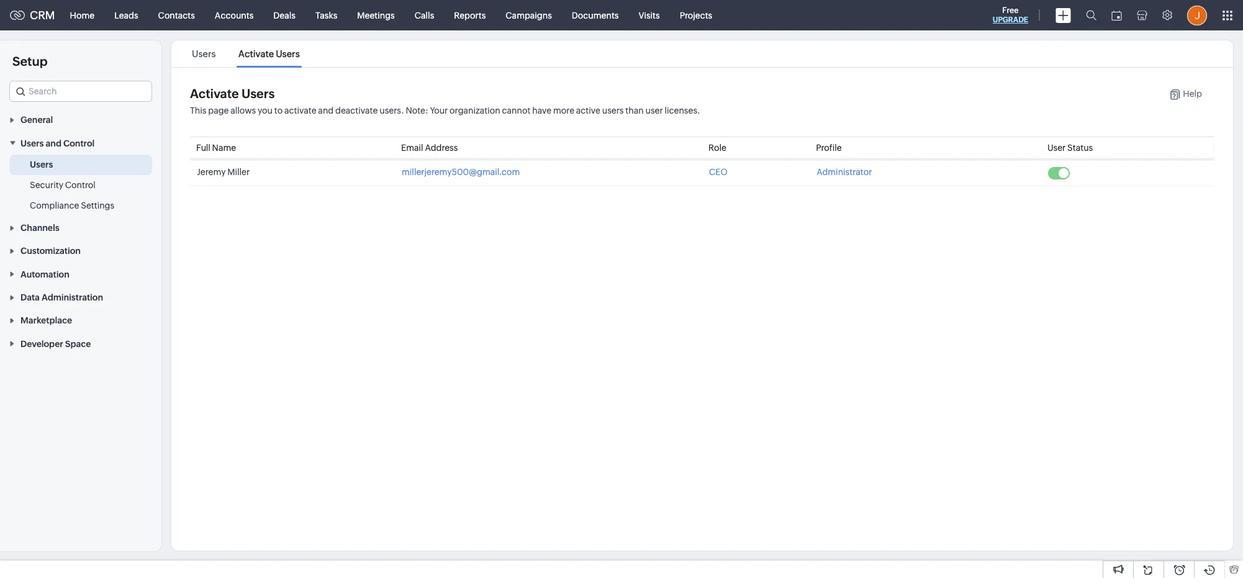 Task type: vqa. For each thing, say whether or not it's contained in the screenshot.
Region
no



Task type: describe. For each thing, give the bounding box(es) containing it.
crm link
[[10, 9, 55, 22]]

documents
[[572, 10, 619, 20]]

1 horizontal spatial and
[[318, 106, 334, 116]]

create menu image
[[1056, 8, 1072, 23]]

accounts
[[215, 10, 254, 20]]

documents link
[[562, 0, 629, 30]]

than
[[626, 106, 644, 116]]

profile
[[817, 143, 842, 153]]

page
[[208, 106, 229, 116]]

cannot
[[502, 106, 531, 116]]

projects link
[[670, 0, 723, 30]]

organization
[[450, 106, 501, 116]]

setup
[[12, 54, 48, 68]]

millerjeremy500@gmail.com link
[[402, 167, 520, 177]]

ceo link
[[710, 167, 728, 177]]

users inside region
[[30, 159, 53, 169]]

general
[[21, 115, 53, 125]]

campaigns
[[506, 10, 552, 20]]

channels
[[21, 223, 59, 233]]

accounts link
[[205, 0, 264, 30]]

note:
[[406, 106, 429, 116]]

miller
[[228, 167, 250, 177]]

users down contacts link
[[192, 48, 216, 59]]

compliance settings link
[[30, 199, 114, 212]]

settings
[[81, 200, 114, 210]]

automation button
[[0, 262, 162, 286]]

activate users link
[[237, 48, 302, 59]]

campaigns link
[[496, 0, 562, 30]]

search image
[[1087, 10, 1097, 21]]

leads link
[[104, 0, 148, 30]]

general button
[[0, 108, 162, 131]]

this page allows you to activate and deactivate users. note: your organization cannot have more active users than user licenses.
[[190, 106, 701, 116]]

you
[[258, 106, 273, 116]]

1 vertical spatial activate users
[[190, 86, 275, 101]]

data
[[21, 293, 40, 303]]

home
[[70, 10, 95, 20]]

help link
[[1158, 89, 1203, 100]]

data administration button
[[0, 286, 162, 309]]

control inside region
[[65, 180, 96, 190]]

visits
[[639, 10, 660, 20]]

active
[[577, 106, 601, 116]]

reports
[[454, 10, 486, 20]]

channels button
[[0, 216, 162, 239]]

user status
[[1048, 143, 1094, 153]]

deals
[[274, 10, 296, 20]]

email address
[[401, 143, 458, 153]]

more
[[554, 106, 575, 116]]

tasks
[[316, 10, 338, 20]]

security control
[[30, 180, 96, 190]]

full name
[[196, 143, 236, 153]]

contacts
[[158, 10, 195, 20]]

and inside dropdown button
[[46, 138, 61, 148]]

administration
[[42, 293, 103, 303]]

calendar image
[[1112, 10, 1123, 20]]

security
[[30, 180, 63, 190]]

licenses.
[[665, 106, 701, 116]]

meetings
[[357, 10, 395, 20]]

customization button
[[0, 239, 162, 262]]

calls link
[[405, 0, 444, 30]]

deals link
[[264, 0, 306, 30]]

free upgrade
[[993, 6, 1029, 24]]

crm
[[30, 9, 55, 22]]

profile image
[[1188, 5, 1208, 25]]

visits link
[[629, 0, 670, 30]]

millerjeremy500@gmail.com
[[402, 167, 520, 177]]

ceo
[[710, 167, 728, 177]]

projects
[[680, 10, 713, 20]]

create menu element
[[1049, 0, 1079, 30]]



Task type: locate. For each thing, give the bounding box(es) containing it.
calls
[[415, 10, 434, 20]]

security control link
[[30, 179, 96, 191]]

and
[[318, 106, 334, 116], [46, 138, 61, 148]]

control down the general 'dropdown button'
[[63, 138, 95, 148]]

to
[[274, 106, 283, 116]]

0 horizontal spatial and
[[46, 138, 61, 148]]

1 vertical spatial activate
[[190, 86, 239, 101]]

compliance settings
[[30, 200, 114, 210]]

users inside dropdown button
[[21, 138, 44, 148]]

status
[[1068, 143, 1094, 153]]

upgrade
[[993, 16, 1029, 24]]

marketplace
[[21, 316, 72, 326]]

users
[[603, 106, 624, 116]]

and down general
[[46, 138, 61, 148]]

tasks link
[[306, 0, 348, 30]]

users link up security
[[30, 158, 53, 171]]

0 vertical spatial control
[[63, 138, 95, 148]]

user
[[646, 106, 663, 116]]

marketplace button
[[0, 309, 162, 332]]

users link
[[190, 48, 218, 59], [30, 158, 53, 171]]

0 horizontal spatial users link
[[30, 158, 53, 171]]

free
[[1003, 6, 1019, 15]]

users down deals link
[[276, 48, 300, 59]]

full
[[196, 143, 211, 153]]

automation
[[21, 269, 69, 279]]

list containing users
[[181, 40, 311, 67]]

address
[[425, 143, 458, 153]]

activate up page
[[190, 86, 239, 101]]

users down general
[[21, 138, 44, 148]]

1 vertical spatial control
[[65, 180, 96, 190]]

1 horizontal spatial users link
[[190, 48, 218, 59]]

allows
[[231, 106, 256, 116]]

users and control
[[21, 138, 95, 148]]

compliance
[[30, 200, 79, 210]]

search element
[[1079, 0, 1105, 30]]

leads
[[114, 10, 138, 20]]

space
[[65, 339, 91, 349]]

users
[[192, 48, 216, 59], [276, 48, 300, 59], [242, 86, 275, 101], [21, 138, 44, 148], [30, 159, 53, 169]]

reports link
[[444, 0, 496, 30]]

this
[[190, 106, 207, 116]]

control up the compliance settings on the top
[[65, 180, 96, 190]]

activate users
[[238, 48, 300, 59], [190, 86, 275, 101]]

jeremy miller
[[197, 167, 250, 177]]

users.
[[380, 106, 404, 116]]

your
[[430, 106, 448, 116]]

users and control button
[[0, 131, 162, 155]]

users link down contacts link
[[190, 48, 218, 59]]

jeremy
[[197, 167, 226, 177]]

developer
[[21, 339, 63, 349]]

activate
[[238, 48, 274, 59], [190, 86, 239, 101]]

0 vertical spatial and
[[318, 106, 334, 116]]

users link for security control link
[[30, 158, 53, 171]]

users up you
[[242, 86, 275, 101]]

user
[[1048, 143, 1066, 153]]

profile element
[[1181, 0, 1215, 30]]

1 vertical spatial and
[[46, 138, 61, 148]]

have
[[533, 106, 552, 116]]

users and control region
[[0, 155, 162, 216]]

users up security
[[30, 159, 53, 169]]

developer space
[[21, 339, 91, 349]]

name
[[212, 143, 236, 153]]

activate down accounts link
[[238, 48, 274, 59]]

developer space button
[[0, 332, 162, 355]]

0 vertical spatial users link
[[190, 48, 218, 59]]

activate users inside list
[[238, 48, 300, 59]]

1 vertical spatial users link
[[30, 158, 53, 171]]

activate
[[285, 106, 317, 116]]

Search text field
[[10, 81, 152, 101]]

activate users down deals
[[238, 48, 300, 59]]

deactivate
[[336, 106, 378, 116]]

data administration
[[21, 293, 103, 303]]

control inside dropdown button
[[63, 138, 95, 148]]

users link inside users and control region
[[30, 158, 53, 171]]

control
[[63, 138, 95, 148], [65, 180, 96, 190]]

email
[[401, 143, 424, 153]]

activate inside list
[[238, 48, 274, 59]]

contacts link
[[148, 0, 205, 30]]

home link
[[60, 0, 104, 30]]

list
[[181, 40, 311, 67]]

administrator link
[[817, 167, 873, 177]]

help
[[1184, 89, 1203, 99]]

customization
[[21, 246, 81, 256]]

activate users up allows in the top of the page
[[190, 86, 275, 101]]

users link for activate users link
[[190, 48, 218, 59]]

role
[[709, 143, 727, 153]]

0 vertical spatial activate
[[238, 48, 274, 59]]

administrator
[[817, 167, 873, 177]]

meetings link
[[348, 0, 405, 30]]

0 vertical spatial activate users
[[238, 48, 300, 59]]

None field
[[9, 81, 152, 102]]

and right activate
[[318, 106, 334, 116]]



